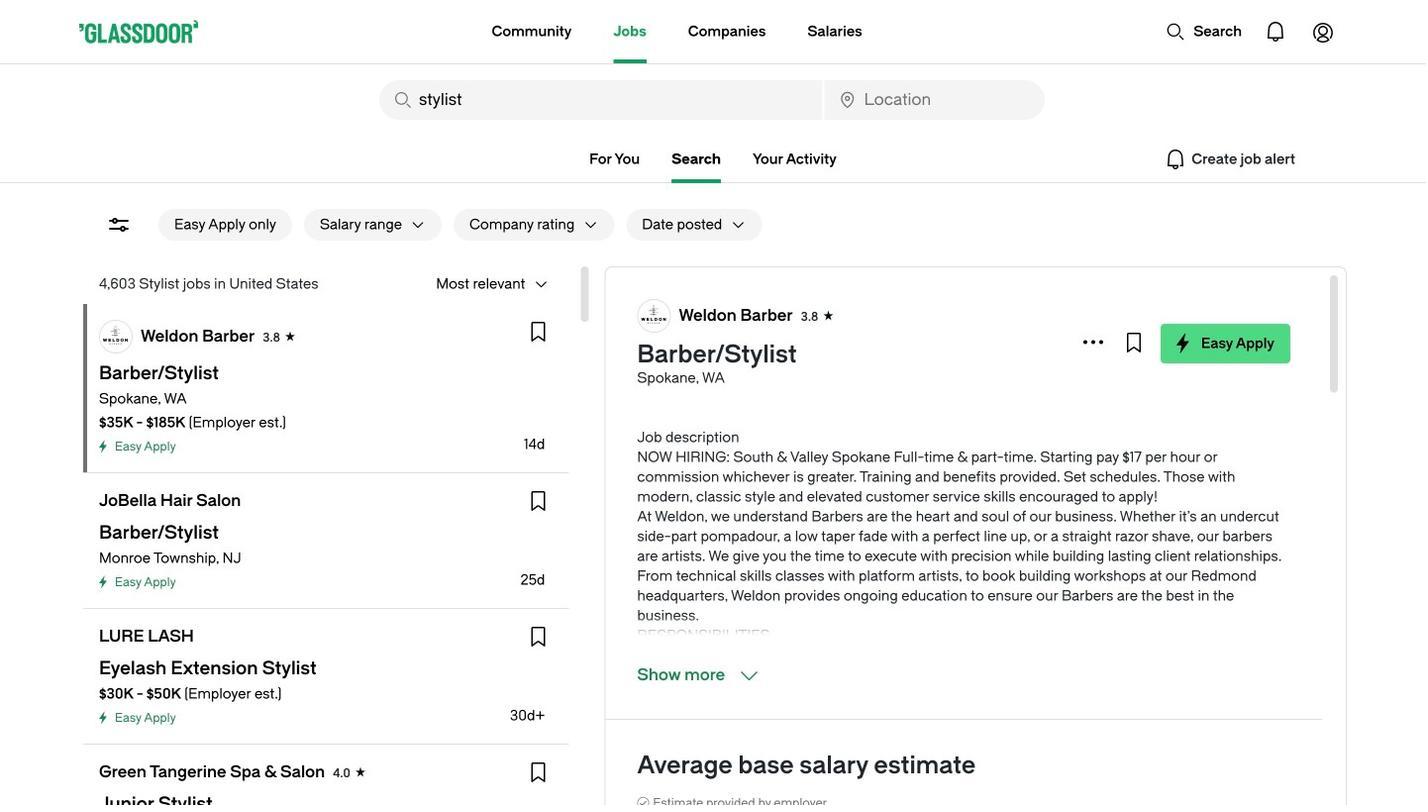 Task type: locate. For each thing, give the bounding box(es) containing it.
lottie animation container image
[[1252, 8, 1299, 55], [1299, 8, 1347, 55], [1299, 8, 1347, 55]]

weldon barber logo image
[[638, 300, 670, 332], [100, 321, 132, 353]]

2 none field from the left
[[825, 80, 1045, 120]]

open filter menu image
[[107, 213, 131, 237]]

lottie animation container image
[[413, 0, 493, 61], [413, 0, 493, 61], [1252, 8, 1299, 55], [1166, 22, 1186, 42], [1166, 22, 1186, 42]]

Search keyword field
[[379, 80, 823, 120]]

None field
[[379, 80, 823, 120], [825, 80, 1045, 120]]

jobs list element
[[83, 304, 569, 805]]

1 none field from the left
[[379, 80, 823, 120]]

0 horizontal spatial none field
[[379, 80, 823, 120]]

0 horizontal spatial weldon barber logo image
[[100, 321, 132, 353]]

none field search keyword
[[379, 80, 823, 120]]

1 horizontal spatial none field
[[825, 80, 1045, 120]]

Search location field
[[825, 80, 1045, 120]]



Task type: vqa. For each thing, say whether or not it's contained in the screenshot.
2nd field from left
yes



Task type: describe. For each thing, give the bounding box(es) containing it.
1 horizontal spatial weldon barber logo image
[[638, 300, 670, 332]]

none field 'search location'
[[825, 80, 1045, 120]]

weldon barber logo image inside jobs list "element"
[[100, 321, 132, 353]]



